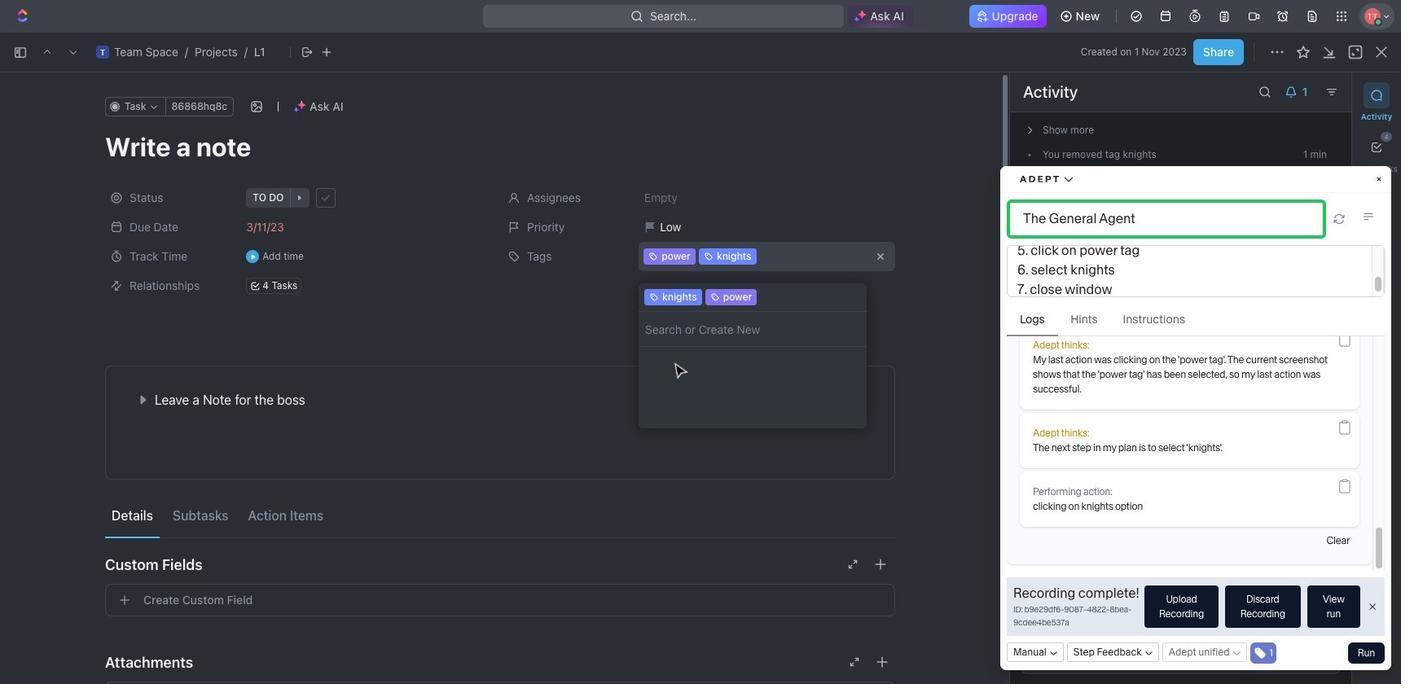 Task type: locate. For each thing, give the bounding box(es) containing it.
tree inside sidebar navigation
[[7, 348, 191, 684]]

team space, , element
[[96, 46, 109, 59], [222, 82, 235, 95]]

tree
[[7, 348, 191, 684]]

0 vertical spatial team space, , element
[[96, 46, 109, 59]]

list
[[639, 242, 895, 271]]

task sidebar content section
[[1009, 72, 1351, 684]]

drumstick bite image
[[1261, 663, 1270, 673]]

Search tasks... text field
[[1130, 130, 1293, 154]]

Edit task name text field
[[105, 131, 895, 162]]

sidebar navigation
[[0, 69, 208, 684]]

tab list
[[105, 493, 895, 538]]

task sidebar navigation tab list
[[1355, 82, 1398, 674]]

Search or Create New text field
[[639, 312, 867, 347]]

1 vertical spatial team space, , element
[[222, 82, 235, 95]]



Task type: describe. For each thing, give the bounding box(es) containing it.
0 horizontal spatial team space, , element
[[96, 46, 109, 59]]

1 horizontal spatial team space, , element
[[222, 82, 235, 95]]



Task type: vqa. For each thing, say whether or not it's contained in the screenshot.
EDIT TASK NAME "Text Box"
yes



